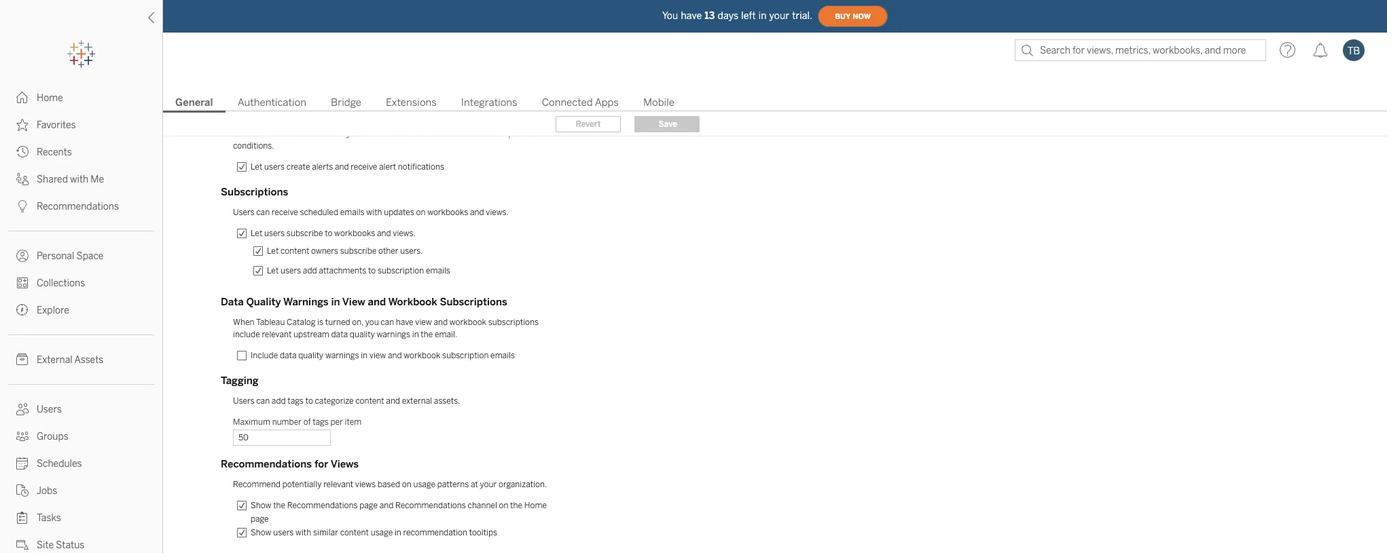 Task type: describe. For each thing, give the bounding box(es) containing it.
in inside show the recommendations page and recommendations channel on the home page show users with similar content usage in recommendation tooltips
[[395, 529, 401, 538]]

site status link
[[0, 532, 162, 554]]

with inside show the recommendations page and recommendations channel on the home page show users with similar content usage in recommendation tooltips
[[296, 529, 311, 538]]

collections link
[[0, 270, 162, 297]]

by text only_f5he34f image for recents
[[16, 146, 29, 158]]

you
[[662, 10, 678, 21]]

1 vertical spatial warnings
[[325, 351, 359, 361]]

let users add attachments to subscription emails
[[267, 266, 450, 276]]

you have 13 days left in your trial.
[[662, 10, 813, 21]]

now
[[853, 12, 871, 21]]

home inside show the recommendations page and recommendations channel on the home page show users with similar content usage in recommendation tooltips
[[524, 501, 547, 511]]

buy now button
[[818, 5, 888, 27]]

data inside when tableau catalog is turned on, you can have view and workbook subscriptions include relevant upstream data quality warnings in the email.
[[331, 330, 348, 340]]

recents link
[[0, 139, 162, 166]]

to up the "owners"
[[325, 229, 332, 238]]

in left view at the bottom left
[[331, 296, 340, 308]]

users for users
[[37, 404, 62, 416]]

number
[[272, 418, 302, 427]]

bridge
[[331, 96, 361, 109]]

main content containing general
[[163, 68, 1387, 554]]

favorites
[[37, 120, 76, 131]]

1 vertical spatial relevant
[[323, 480, 353, 490]]

users link
[[0, 396, 162, 423]]

recommendations up "recommend"
[[221, 459, 312, 471]]

data
[[221, 296, 244, 308]]

item
[[345, 418, 362, 427]]

space
[[76, 251, 104, 262]]

quality
[[246, 296, 281, 308]]

to for subscription
[[368, 266, 376, 276]]

0 horizontal spatial page
[[251, 515, 269, 524]]

similar
[[313, 529, 338, 538]]

mobile
[[643, 96, 675, 109]]

by text only_f5he34f image for external assets
[[16, 354, 29, 366]]

1 horizontal spatial receive
[[351, 162, 377, 172]]

by text only_f5he34f image for jobs
[[16, 485, 29, 497]]

maximum number of tags per item
[[233, 418, 362, 427]]

external
[[402, 397, 432, 406]]

let for let users subscribe to workbooks and views.
[[251, 229, 262, 238]]

by text only_f5he34f image for personal space
[[16, 250, 29, 262]]

personal space link
[[0, 243, 162, 270]]

users.
[[400, 247, 423, 256]]

usage inside show the recommendations page and recommendations channel on the home page show users with similar content usage in recommendation tooltips
[[371, 529, 393, 538]]

include data quality warnings in view and workbook subscription emails
[[251, 351, 515, 361]]

navigation containing general
[[163, 92, 1387, 113]]

subscriptions
[[488, 318, 539, 327]]

recommendations link
[[0, 193, 162, 220]]

updates
[[384, 208, 414, 217]]

navigation panel element
[[0, 41, 162, 554]]

let content owners subscribe other users.
[[267, 247, 423, 256]]

1 horizontal spatial subscription
[[442, 351, 489, 361]]

by text only_f5he34f image for shared with me
[[16, 173, 29, 185]]

by text only_f5he34f image for tasks
[[16, 512, 29, 524]]

for
[[314, 459, 328, 471]]

users can add tags to categorize content and external assets.
[[233, 397, 460, 406]]

conditions.
[[233, 141, 274, 151]]

other
[[378, 247, 398, 256]]

to for categorize
[[305, 397, 313, 406]]

include
[[233, 330, 260, 340]]

have inside when tableau catalog is turned on, you can have view and workbook subscriptions include relevant upstream data quality warnings in the email.
[[396, 318, 413, 327]]

connected apps
[[542, 96, 619, 109]]

when tableau catalog is turned on, you can have view and workbook subscriptions include relevant upstream data quality warnings in the email.
[[233, 318, 539, 340]]

apps
[[595, 96, 619, 109]]

create for can
[[272, 129, 295, 139]]

users for create
[[264, 162, 285, 172]]

recents
[[37, 147, 72, 158]]

to for notify
[[320, 129, 328, 139]]

users for users can receive scheduled emails with updates on workbooks and views.
[[233, 208, 254, 217]]

let users create alerts and receive alert notifications
[[251, 162, 444, 172]]

groups link
[[0, 423, 162, 450]]

1 vertical spatial view
[[369, 351, 386, 361]]

is
[[317, 318, 323, 327]]

users for users can add tags to categorize content and external assets.
[[233, 397, 254, 406]]

workbook inside when tableau catalog is turned on, you can have view and workbook subscriptions include relevant upstream data quality warnings in the email.
[[450, 318, 486, 327]]

0 vertical spatial usage
[[413, 480, 435, 490]]

recommendations for views
[[221, 459, 359, 471]]

revert
[[576, 120, 601, 129]]

0 horizontal spatial workbooks
[[334, 229, 375, 238]]

explore
[[37, 305, 69, 317]]

0 vertical spatial have
[[681, 10, 702, 21]]

0 vertical spatial views.
[[486, 208, 509, 217]]

buy now
[[835, 12, 871, 21]]

in inside when tableau catalog is turned on, you can have view and workbook subscriptions include relevant upstream data quality warnings in the email.
[[412, 330, 419, 340]]

2 vertical spatial data
[[280, 351, 297, 361]]

views
[[355, 480, 376, 490]]

in down on,
[[361, 351, 368, 361]]

recommendation
[[403, 529, 467, 538]]

view
[[342, 296, 365, 308]]

show the recommendations page and recommendations channel on the home page show users with similar content usage in recommendation tooltips
[[251, 501, 547, 538]]

favorites link
[[0, 111, 162, 139]]

13
[[705, 10, 715, 21]]

users can receive scheduled emails with updates on workbooks and views.
[[233, 208, 509, 217]]

0 horizontal spatial receive
[[272, 208, 298, 217]]

assets
[[74, 355, 103, 366]]

upstream
[[294, 330, 329, 340]]

site status
[[37, 540, 85, 552]]

integrations
[[461, 96, 517, 109]]

2 horizontal spatial the
[[510, 501, 522, 511]]

email.
[[435, 330, 457, 340]]

include
[[251, 351, 278, 361]]

alert
[[379, 162, 396, 172]]

jobs link
[[0, 478, 162, 505]]

extensions
[[386, 96, 437, 109]]

Maximum number of tags per item number field
[[233, 430, 331, 446]]

tasks
[[37, 513, 61, 524]]

1 horizontal spatial workbooks
[[427, 208, 468, 217]]

views
[[331, 459, 359, 471]]

add for attachments
[[303, 266, 317, 276]]

sub-spaces tab list
[[163, 95, 1387, 113]]

groups
[[37, 431, 68, 443]]

maximum
[[233, 418, 270, 427]]

patterns
[[437, 480, 469, 490]]

when
[[233, 318, 254, 327]]

1 horizontal spatial subscriptions
[[440, 296, 507, 308]]

workbook
[[388, 296, 437, 308]]

quality inside when tableau catalog is turned on, you can have view and workbook subscriptions include relevant upstream data quality warnings in the email.
[[350, 330, 375, 340]]

days
[[718, 10, 739, 21]]

on,
[[352, 318, 363, 327]]

0 horizontal spatial emails
[[340, 208, 365, 217]]

add for tags
[[272, 397, 286, 406]]

in right left
[[759, 10, 767, 21]]

users for subscribe
[[264, 229, 285, 238]]

view inside when tableau catalog is turned on, you can have view and workbook subscriptions include relevant upstream data quality warnings in the email.
[[415, 318, 432, 327]]

users inside show the recommendations page and recommendations channel on the home page show users with similar content usage in recommendation tooltips
[[273, 529, 294, 538]]

data inside users can create alerts to notify themselves and others when data meets specified conditions.
[[461, 129, 477, 139]]

categorize
[[315, 397, 354, 406]]

by text only_f5he34f image for favorites
[[16, 119, 29, 131]]



Task type: vqa. For each thing, say whether or not it's contained in the screenshot.
WITH
yes



Task type: locate. For each thing, give the bounding box(es) containing it.
0 vertical spatial warnings
[[377, 330, 410, 340]]

0 vertical spatial data
[[461, 129, 477, 139]]

1 vertical spatial with
[[366, 208, 382, 217]]

to right attachments
[[368, 266, 376, 276]]

7 by text only_f5he34f image from the top
[[16, 485, 29, 497]]

by text only_f5he34f image for users
[[16, 404, 29, 416]]

by text only_f5he34f image left site
[[16, 539, 29, 552]]

0 vertical spatial subscribe
[[287, 229, 323, 238]]

the down organization. on the left bottom of the page
[[510, 501, 522, 511]]

by text only_f5he34f image for recommendations
[[16, 200, 29, 213]]

users up conditions.
[[233, 129, 254, 139]]

receive
[[351, 162, 377, 172], [272, 208, 298, 217]]

subscribe
[[287, 229, 323, 238], [340, 247, 377, 256]]

and inside when tableau catalog is turned on, you can have view and workbook subscriptions include relevant upstream data quality warnings in the email.
[[434, 318, 448, 327]]

1 horizontal spatial with
[[296, 529, 311, 538]]

external assets
[[37, 355, 103, 366]]

schedules
[[37, 459, 82, 470]]

the left email.
[[421, 330, 433, 340]]

owners
[[311, 247, 338, 256]]

tags up "maximum number of tags per item"
[[288, 397, 304, 406]]

users down conditions.
[[233, 208, 254, 217]]

home inside main navigation. press the up and down arrow keys to access links. element
[[37, 92, 63, 104]]

meets
[[479, 129, 503, 139]]

home up favorites
[[37, 92, 63, 104]]

to left "notify" on the top of page
[[320, 129, 328, 139]]

0 vertical spatial tags
[[288, 397, 304, 406]]

shared with me
[[37, 174, 104, 185]]

can
[[256, 129, 270, 139], [256, 208, 270, 217], [381, 318, 394, 327], [256, 397, 270, 406]]

create for users
[[287, 162, 310, 172]]

by text only_f5he34f image for collections
[[16, 277, 29, 289]]

1 horizontal spatial emails
[[426, 266, 450, 276]]

data right 'when'
[[461, 129, 477, 139]]

catalog
[[287, 318, 316, 327]]

usage left patterns
[[413, 480, 435, 490]]

0 vertical spatial alerts
[[297, 129, 318, 139]]

per
[[330, 418, 343, 427]]

0 vertical spatial view
[[415, 318, 432, 327]]

0 vertical spatial workbook
[[450, 318, 486, 327]]

alerts down "notify" on the top of page
[[312, 162, 333, 172]]

by text only_f5he34f image up favorites link
[[16, 92, 29, 104]]

organization.
[[499, 480, 547, 490]]

personal
[[37, 251, 74, 262]]

workbooks
[[427, 208, 468, 217], [334, 229, 375, 238]]

usage down based
[[371, 529, 393, 538]]

1 vertical spatial workbooks
[[334, 229, 375, 238]]

subscription
[[378, 266, 424, 276], [442, 351, 489, 361]]

by text only_f5he34f image inside 'tasks' link
[[16, 512, 29, 524]]

view down workbook
[[415, 318, 432, 327]]

0 horizontal spatial view
[[369, 351, 386, 361]]

notifications
[[398, 162, 444, 172]]

by text only_f5he34f image inside shared with me link
[[16, 173, 29, 185]]

0 vertical spatial your
[[769, 10, 789, 21]]

by text only_f5he34f image left the external
[[16, 354, 29, 366]]

0 horizontal spatial quality
[[298, 351, 323, 361]]

2 vertical spatial content
[[340, 529, 369, 538]]

attachments
[[319, 266, 366, 276]]

0 vertical spatial home
[[37, 92, 63, 104]]

1 horizontal spatial usage
[[413, 480, 435, 490]]

views.
[[486, 208, 509, 217], [393, 229, 416, 238]]

view
[[415, 318, 432, 327], [369, 351, 386, 361]]

1 horizontal spatial workbook
[[450, 318, 486, 327]]

external
[[37, 355, 72, 366]]

with inside main navigation. press the up and down arrow keys to access links. element
[[70, 174, 88, 185]]

workbook down email.
[[404, 351, 440, 361]]

2 vertical spatial emails
[[491, 351, 515, 361]]

2 show from the top
[[251, 529, 271, 538]]

to inside users can create alerts to notify themselves and others when data meets specified conditions.
[[320, 129, 328, 139]]

5 by text only_f5he34f image from the top
[[16, 431, 29, 443]]

alerts
[[297, 129, 318, 139], [312, 162, 333, 172]]

users for add
[[281, 266, 301, 276]]

1 vertical spatial page
[[251, 515, 269, 524]]

main content
[[163, 68, 1387, 554]]

emails
[[340, 208, 365, 217], [426, 266, 450, 276], [491, 351, 515, 361]]

emails up workbook
[[426, 266, 450, 276]]

1 by text only_f5he34f image from the top
[[16, 92, 29, 104]]

by text only_f5he34f image left groups
[[16, 431, 29, 443]]

warnings inside when tableau catalog is turned on, you can have view and workbook subscriptions include relevant upstream data quality warnings in the email.
[[377, 330, 410, 340]]

6 by text only_f5he34f image from the top
[[16, 304, 29, 317]]

revert button
[[556, 116, 621, 132]]

users inside users can create alerts to notify themselves and others when data meets specified conditions.
[[233, 129, 254, 139]]

by text only_f5he34f image inside external assets link
[[16, 354, 29, 366]]

0 vertical spatial quality
[[350, 330, 375, 340]]

tags for users can add tags to categorize content and external assets.
[[313, 418, 329, 427]]

0 vertical spatial receive
[[351, 162, 377, 172]]

7 by text only_f5he34f image from the top
[[16, 512, 29, 524]]

by text only_f5he34f image for home
[[16, 92, 29, 104]]

0 horizontal spatial views.
[[393, 229, 416, 238]]

recommendations up recommendation
[[395, 501, 466, 511]]

home down organization. on the left bottom of the page
[[524, 501, 547, 511]]

themselves
[[353, 129, 395, 139]]

receive left scheduled
[[272, 208, 298, 217]]

0 horizontal spatial relevant
[[262, 330, 292, 340]]

0 vertical spatial add
[[303, 266, 317, 276]]

1 horizontal spatial have
[[681, 10, 702, 21]]

trial.
[[792, 10, 813, 21]]

create up conditions.
[[272, 129, 295, 139]]

me
[[91, 174, 104, 185]]

0 horizontal spatial with
[[70, 174, 88, 185]]

workbooks up let content owners subscribe other users.
[[334, 229, 375, 238]]

have down workbook
[[396, 318, 413, 327]]

by text only_f5he34f image inside groups 'link'
[[16, 431, 29, 443]]

data quality warnings in view and workbook subscriptions
[[221, 296, 507, 308]]

subscribe up let users add attachments to subscription emails
[[340, 247, 377, 256]]

1 horizontal spatial subscribe
[[340, 247, 377, 256]]

page down "recommend"
[[251, 515, 269, 524]]

page
[[360, 501, 378, 511], [251, 515, 269, 524]]

in left email.
[[412, 330, 419, 340]]

your
[[769, 10, 789, 21], [480, 480, 497, 490]]

can up conditions.
[[256, 129, 270, 139]]

0 horizontal spatial subscribe
[[287, 229, 323, 238]]

tags for tagging
[[288, 397, 304, 406]]

by text only_f5he34f image inside favorites link
[[16, 119, 29, 131]]

on right channel
[[499, 501, 508, 511]]

users for users can create alerts to notify themselves and others when data meets specified conditions.
[[233, 129, 254, 139]]

1 vertical spatial home
[[524, 501, 547, 511]]

tags right of
[[313, 418, 329, 427]]

let for let content owners subscribe other users.
[[267, 247, 279, 256]]

recommendations
[[37, 201, 119, 213], [221, 459, 312, 471], [287, 501, 358, 511], [395, 501, 466, 511]]

0 horizontal spatial usage
[[371, 529, 393, 538]]

quality down 'upstream'
[[298, 351, 323, 361]]

1 vertical spatial subscribe
[[340, 247, 377, 256]]

2 horizontal spatial emails
[[491, 351, 515, 361]]

by text only_f5he34f image for site status
[[16, 539, 29, 552]]

content left the "owners"
[[281, 247, 309, 256]]

by text only_f5he34f image inside home link
[[16, 92, 29, 104]]

by text only_f5he34f image for schedules
[[16, 458, 29, 470]]

1 horizontal spatial your
[[769, 10, 789, 21]]

1 horizontal spatial page
[[360, 501, 378, 511]]

4 by text only_f5he34f image from the top
[[16, 250, 29, 262]]

on right updates
[[416, 208, 426, 217]]

content right "similar"
[[340, 529, 369, 538]]

0 horizontal spatial on
[[402, 480, 411, 490]]

to up of
[[305, 397, 313, 406]]

left
[[741, 10, 756, 21]]

by text only_f5he34f image inside personal space link
[[16, 250, 29, 262]]

let for let users create alerts and receive alert notifications
[[251, 162, 262, 172]]

can for users can create alerts to notify themselves and others when data meets specified conditions.
[[256, 129, 270, 139]]

tooltips
[[469, 529, 497, 538]]

1 vertical spatial alerts
[[312, 162, 333, 172]]

alerts inside users can create alerts to notify themselves and others when data meets specified conditions.
[[297, 129, 318, 139]]

1 show from the top
[[251, 501, 271, 511]]

and inside users can create alerts to notify themselves and others when data meets specified conditions.
[[397, 129, 411, 139]]

alerts for to
[[297, 129, 318, 139]]

the down "recommend"
[[273, 501, 285, 511]]

subscription down email.
[[442, 351, 489, 361]]

1 vertical spatial content
[[355, 397, 384, 406]]

0 vertical spatial subscription
[[378, 266, 424, 276]]

1 vertical spatial subscriptions
[[440, 296, 507, 308]]

0 vertical spatial page
[[360, 501, 378, 511]]

on for recommendations
[[499, 501, 508, 511]]

by text only_f5he34f image left the jobs
[[16, 485, 29, 497]]

by text only_f5he34f image inside schedules link
[[16, 458, 29, 470]]

0 vertical spatial relevant
[[262, 330, 292, 340]]

5 by text only_f5he34f image from the top
[[16, 277, 29, 289]]

1 vertical spatial show
[[251, 529, 271, 538]]

users
[[233, 129, 254, 139], [233, 208, 254, 217], [233, 397, 254, 406], [37, 404, 62, 416]]

0 horizontal spatial subscription
[[378, 266, 424, 276]]

1 vertical spatial on
[[402, 480, 411, 490]]

2 horizontal spatial data
[[461, 129, 477, 139]]

of
[[303, 418, 311, 427]]

site
[[37, 540, 54, 552]]

by text only_f5he34f image left schedules
[[16, 458, 29, 470]]

0 vertical spatial workbooks
[[427, 208, 468, 217]]

8 by text only_f5he34f image from the top
[[16, 539, 29, 552]]

tasks link
[[0, 505, 162, 532]]

2 by text only_f5he34f image from the top
[[16, 173, 29, 185]]

0 horizontal spatial tags
[[288, 397, 304, 406]]

data right include
[[280, 351, 297, 361]]

users inside main navigation. press the up and down arrow keys to access links. element
[[37, 404, 62, 416]]

0 horizontal spatial subscriptions
[[221, 186, 288, 198]]

with left "similar"
[[296, 529, 311, 538]]

3 by text only_f5he34f image from the top
[[16, 354, 29, 366]]

create inside users can create alerts to notify themselves and others when data meets specified conditions.
[[272, 129, 295, 139]]

users down tagging
[[233, 397, 254, 406]]

3 by text only_f5he34f image from the top
[[16, 200, 29, 213]]

workbook up email.
[[450, 318, 486, 327]]

content up item
[[355, 397, 384, 406]]

1 by text only_f5he34f image from the top
[[16, 146, 29, 158]]

with left updates
[[366, 208, 382, 217]]

shared
[[37, 174, 68, 185]]

recommend
[[233, 480, 281, 490]]

add up number
[[272, 397, 286, 406]]

0 vertical spatial create
[[272, 129, 295, 139]]

1 horizontal spatial views.
[[486, 208, 509, 217]]

alerts left "notify" on the top of page
[[297, 129, 318, 139]]

1 horizontal spatial warnings
[[377, 330, 410, 340]]

2 horizontal spatial with
[[366, 208, 382, 217]]

buy
[[835, 12, 851, 21]]

subscriptions down conditions.
[[221, 186, 288, 198]]

subscription down users.
[[378, 266, 424, 276]]

and inside show the recommendations page and recommendations channel on the home page show users with similar content usage in recommendation tooltips
[[380, 501, 394, 511]]

collections
[[37, 278, 85, 289]]

with left "me"
[[70, 174, 88, 185]]

2 vertical spatial with
[[296, 529, 311, 538]]

can for users can receive scheduled emails with updates on workbooks and views.
[[256, 208, 270, 217]]

relevant down 'views'
[[323, 480, 353, 490]]

0 horizontal spatial data
[[280, 351, 297, 361]]

on right based
[[402, 480, 411, 490]]

warnings up include data quality warnings in view and workbook subscription emails
[[377, 330, 410, 340]]

by text only_f5he34f image inside explore link
[[16, 304, 29, 317]]

1 vertical spatial subscription
[[442, 351, 489, 361]]

0 vertical spatial emails
[[340, 208, 365, 217]]

assets.
[[434, 397, 460, 406]]

external assets link
[[0, 346, 162, 374]]

jobs
[[37, 486, 57, 497]]

in left recommendation
[[395, 529, 401, 538]]

by text only_f5he34f image inside collections link
[[16, 277, 29, 289]]

on inside show the recommendations page and recommendations channel on the home page show users with similar content usage in recommendation tooltips
[[499, 501, 508, 511]]

by text only_f5he34f image inside the jobs link
[[16, 485, 29, 497]]

tags
[[288, 397, 304, 406], [313, 418, 329, 427]]

by text only_f5he34f image inside site status link
[[16, 539, 29, 552]]

0 horizontal spatial the
[[273, 501, 285, 511]]

1 vertical spatial your
[[480, 480, 497, 490]]

main navigation. press the up and down arrow keys to access links. element
[[0, 84, 162, 554]]

others
[[413, 129, 437, 139]]

by text only_f5he34f image inside users link
[[16, 404, 29, 416]]

by text only_f5he34f image for explore
[[16, 304, 29, 317]]

0 vertical spatial with
[[70, 174, 88, 185]]

1 horizontal spatial view
[[415, 318, 432, 327]]

based
[[378, 480, 400, 490]]

page down views
[[360, 501, 378, 511]]

can inside when tableau catalog is turned on, you can have view and workbook subscriptions include relevant upstream data quality warnings in the email.
[[381, 318, 394, 327]]

1 vertical spatial usage
[[371, 529, 393, 538]]

emails down subscriptions
[[491, 351, 515, 361]]

you
[[365, 318, 379, 327]]

can inside users can create alerts to notify themselves and others when data meets specified conditions.
[[256, 129, 270, 139]]

workbook
[[450, 318, 486, 327], [404, 351, 440, 361]]

by text only_f5he34f image inside recommendations link
[[16, 200, 29, 213]]

warnings down turned
[[325, 351, 359, 361]]

let users subscribe to workbooks and views.
[[251, 229, 416, 238]]

relevant down tableau
[[262, 330, 292, 340]]

have
[[681, 10, 702, 21], [396, 318, 413, 327]]

your left the trial.
[[769, 10, 789, 21]]

1 horizontal spatial the
[[421, 330, 433, 340]]

create up scheduled
[[287, 162, 310, 172]]

1 vertical spatial receive
[[272, 208, 298, 217]]

at
[[471, 480, 478, 490]]

by text only_f5he34f image left favorites
[[16, 119, 29, 131]]

2 horizontal spatial on
[[499, 501, 508, 511]]

personal space
[[37, 251, 104, 262]]

1 vertical spatial views.
[[393, 229, 416, 238]]

1 horizontal spatial quality
[[350, 330, 375, 340]]

1 horizontal spatial on
[[416, 208, 426, 217]]

have left 13
[[681, 10, 702, 21]]

warnings
[[377, 330, 410, 340], [325, 351, 359, 361]]

view down when tableau catalog is turned on, you can have view and workbook subscriptions include relevant upstream data quality warnings in the email.
[[369, 351, 386, 361]]

recommendations up "similar"
[[287, 501, 358, 511]]

0 horizontal spatial home
[[37, 92, 63, 104]]

1 horizontal spatial tags
[[313, 418, 329, 427]]

alerts for and
[[312, 162, 333, 172]]

0 vertical spatial subscriptions
[[221, 186, 288, 198]]

2 vertical spatial on
[[499, 501, 508, 511]]

0 horizontal spatial warnings
[[325, 351, 359, 361]]

the inside when tableau catalog is turned on, you can have view and workbook subscriptions include relevant upstream data quality warnings in the email.
[[421, 330, 433, 340]]

0 horizontal spatial your
[[480, 480, 497, 490]]

receive left alert
[[351, 162, 377, 172]]

can right 'you'
[[381, 318, 394, 327]]

by text only_f5he34f image up groups 'link'
[[16, 404, 29, 416]]

your right at
[[480, 480, 497, 490]]

by text only_f5he34f image
[[16, 146, 29, 158], [16, 173, 29, 185], [16, 200, 29, 213], [16, 250, 29, 262], [16, 277, 29, 289], [16, 304, 29, 317], [16, 512, 29, 524]]

recommendations down shared with me link
[[37, 201, 119, 213]]

content
[[281, 247, 309, 256], [355, 397, 384, 406], [340, 529, 369, 538]]

1 vertical spatial add
[[272, 397, 286, 406]]

tagging
[[221, 375, 259, 387]]

with
[[70, 174, 88, 185], [366, 208, 382, 217], [296, 529, 311, 538]]

can left scheduled
[[256, 208, 270, 217]]

can up maximum
[[256, 397, 270, 406]]

status
[[56, 540, 85, 552]]

tableau
[[256, 318, 285, 327]]

quality down on,
[[350, 330, 375, 340]]

connected
[[542, 96, 593, 109]]

turned
[[325, 318, 350, 327]]

by text only_f5he34f image for groups
[[16, 431, 29, 443]]

recommend potentially relevant views based on usage patterns at your organization.
[[233, 480, 547, 490]]

0 horizontal spatial have
[[396, 318, 413, 327]]

1 horizontal spatial home
[[524, 501, 547, 511]]

subscribe down scheduled
[[287, 229, 323, 238]]

0 vertical spatial content
[[281, 247, 309, 256]]

Search for views, metrics, workbooks, and more text field
[[1015, 39, 1266, 61]]

1 horizontal spatial relevant
[[323, 480, 353, 490]]

2 by text only_f5he34f image from the top
[[16, 119, 29, 131]]

by text only_f5he34f image
[[16, 92, 29, 104], [16, 119, 29, 131], [16, 354, 29, 366], [16, 404, 29, 416], [16, 431, 29, 443], [16, 458, 29, 470], [16, 485, 29, 497], [16, 539, 29, 552]]

explore link
[[0, 297, 162, 324]]

schedules link
[[0, 450, 162, 478]]

authentication
[[238, 96, 306, 109]]

data down turned
[[331, 330, 348, 340]]

0 horizontal spatial add
[[272, 397, 286, 406]]

emails up let users subscribe to workbooks and views.
[[340, 208, 365, 217]]

relevant inside when tableau catalog is turned on, you can have view and workbook subscriptions include relevant upstream data quality warnings in the email.
[[262, 330, 292, 340]]

add down the "owners"
[[303, 266, 317, 276]]

by text only_f5he34f image inside recents link
[[16, 146, 29, 158]]

6 by text only_f5he34f image from the top
[[16, 458, 29, 470]]

recommendations inside main navigation. press the up and down arrow keys to access links. element
[[37, 201, 119, 213]]

shared with me link
[[0, 166, 162, 193]]

1 vertical spatial tags
[[313, 418, 329, 427]]

subscriptions up email.
[[440, 296, 507, 308]]

navigation
[[163, 92, 1387, 113]]

4 by text only_f5he34f image from the top
[[16, 404, 29, 416]]

1 vertical spatial quality
[[298, 351, 323, 361]]

1 horizontal spatial add
[[303, 266, 317, 276]]

workbooks right updates
[[427, 208, 468, 217]]

1 vertical spatial workbook
[[404, 351, 440, 361]]

1 vertical spatial have
[[396, 318, 413, 327]]

specified
[[504, 129, 538, 139]]

potentially
[[282, 480, 322, 490]]

content inside show the recommendations page and recommendations channel on the home page show users with similar content usage in recommendation tooltips
[[340, 529, 369, 538]]

0 vertical spatial show
[[251, 501, 271, 511]]

users up groups
[[37, 404, 62, 416]]

relevant
[[262, 330, 292, 340], [323, 480, 353, 490]]

can for users can add tags to categorize content and external assets.
[[256, 397, 270, 406]]

on for with
[[416, 208, 426, 217]]

let for let users add attachments to subscription emails
[[267, 266, 279, 276]]

home
[[37, 92, 63, 104], [524, 501, 547, 511]]



